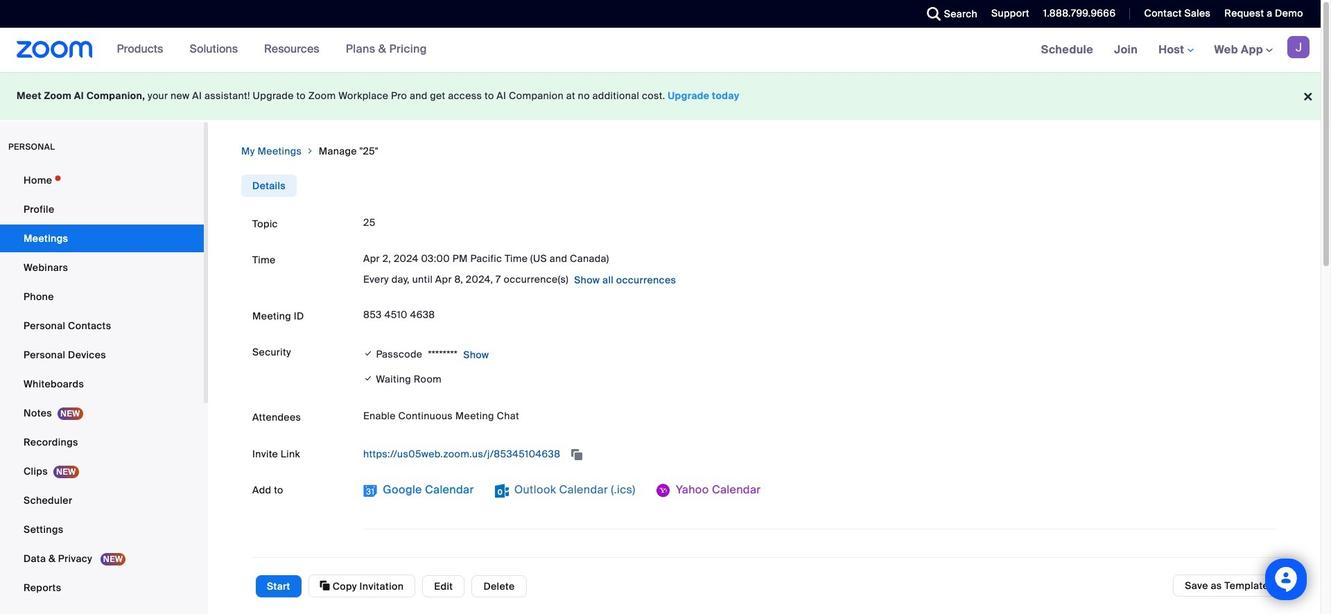 Task type: describe. For each thing, give the bounding box(es) containing it.
zoom logo image
[[17, 41, 93, 58]]

add to outlook calendar (.ics) image
[[495, 484, 509, 498]]

personal menu menu
[[0, 166, 204, 604]]

right image
[[306, 144, 315, 158]]

add to google calendar image
[[364, 484, 377, 498]]

profile picture image
[[1288, 36, 1310, 58]]

copy image
[[320, 580, 330, 592]]

manage 25 navigation
[[241, 144, 1288, 158]]

product information navigation
[[107, 28, 438, 72]]



Task type: locate. For each thing, give the bounding box(es) containing it.
checked image
[[364, 347, 374, 361]]

footer
[[0, 72, 1322, 120]]

banner
[[0, 28, 1322, 73]]

meetings navigation
[[1031, 28, 1322, 73]]

checked image
[[364, 372, 374, 386]]

copy url image
[[570, 450, 584, 460]]

add to yahoo calendar image
[[657, 484, 671, 498]]

manage my meeting tab control tab list
[[241, 175, 297, 197]]

tab
[[241, 175, 297, 197]]



Task type: vqa. For each thing, say whether or not it's contained in the screenshot.
'profile picture'
yes



